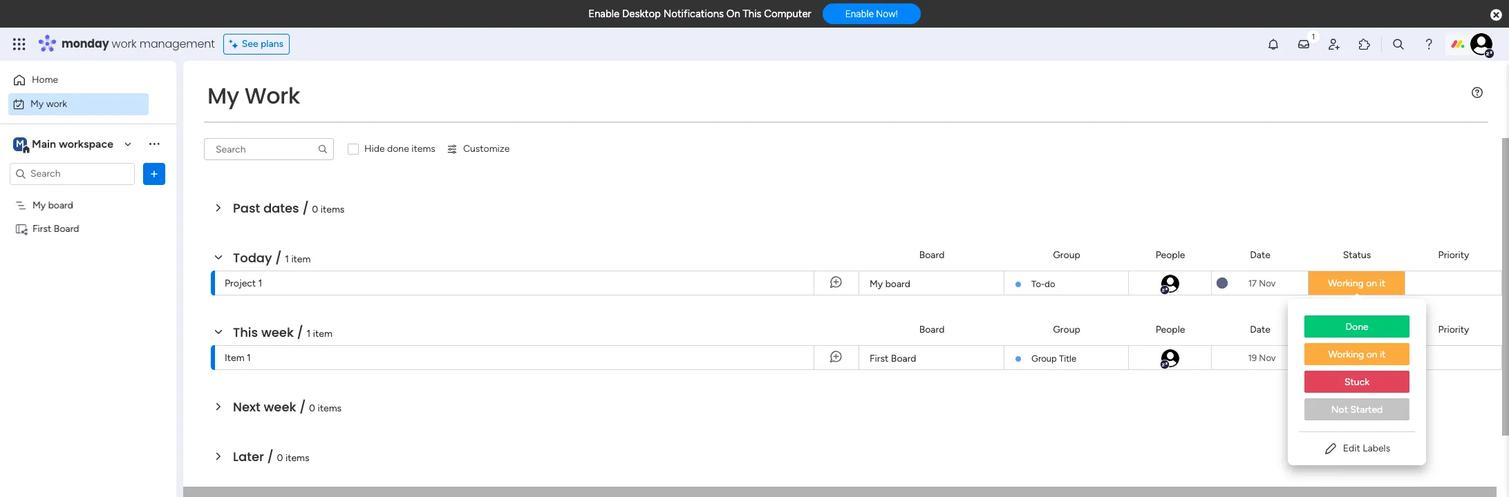 Task type: vqa. For each thing, say whether or not it's contained in the screenshot.
The History
no



Task type: describe. For each thing, give the bounding box(es) containing it.
priority for 1
[[1439, 249, 1470, 261]]

invite members image
[[1328, 37, 1342, 51]]

first board link
[[868, 346, 996, 371]]

enable for enable desktop notifications on this computer
[[589, 8, 620, 20]]

project
[[225, 278, 256, 290]]

inbox image
[[1297, 37, 1311, 51]]

later
[[233, 449, 264, 466]]

week for next
[[264, 399, 296, 416]]

item 1
[[225, 353, 251, 364]]

people for 1
[[1156, 249, 1185, 261]]

my inside button
[[30, 98, 44, 110]]

monday
[[62, 36, 109, 52]]

workspace image
[[13, 137, 27, 152]]

group for 1
[[1053, 249, 1081, 261]]

Search in workspace field
[[29, 166, 115, 182]]

first board inside list box
[[33, 223, 79, 235]]

past dates / 0 items
[[233, 200, 345, 217]]

1 vertical spatial first board
[[870, 353, 917, 365]]

hide done items
[[364, 143, 436, 155]]

edit labels button
[[1299, 438, 1416, 461]]

/ for this week /
[[297, 324, 303, 342]]

computer
[[764, 8, 812, 20]]

item inside today / 1 item
[[291, 254, 311, 266]]

help image
[[1422, 37, 1436, 51]]

items inside later / 0 items
[[286, 453, 309, 465]]

past
[[233, 200, 260, 217]]

done
[[387, 143, 409, 155]]

not started
[[1332, 405, 1383, 416]]

0 for next week /
[[309, 403, 315, 415]]

hide
[[364, 143, 385, 155]]

date for 1
[[1250, 249, 1271, 261]]

item
[[225, 353, 245, 364]]

working inside option
[[1329, 349, 1365, 361]]

group title
[[1032, 354, 1077, 364]]

customize
[[463, 143, 510, 155]]

0 horizontal spatial jacob simon image
[[1160, 349, 1181, 369]]

jacob simon image
[[1160, 274, 1181, 295]]

not started option
[[1305, 399, 1410, 421]]

done
[[1346, 322, 1369, 333]]

today
[[233, 250, 272, 267]]

my work
[[30, 98, 67, 110]]

search image
[[317, 144, 328, 155]]

list box containing done
[[1288, 305, 1427, 432]]

title
[[1059, 354, 1077, 364]]

list box containing my board
[[0, 191, 176, 427]]

enable now!
[[846, 8, 898, 20]]

/ for next week /
[[300, 399, 306, 416]]

working on it inside option
[[1329, 349, 1386, 361]]

workspace
[[59, 137, 113, 150]]

later / 0 items
[[233, 449, 309, 466]]

item inside this week / 1 item
[[313, 328, 332, 340]]

0 horizontal spatial this
[[233, 324, 258, 342]]

on inside option
[[1367, 349, 1378, 361]]

it inside option
[[1380, 349, 1386, 361]]

home button
[[8, 69, 149, 91]]

home
[[32, 74, 58, 86]]

3 on from the top
[[1367, 353, 1378, 364]]

work for monday
[[112, 36, 137, 52]]

1 inside today / 1 item
[[285, 254, 289, 266]]

monday work management
[[62, 36, 215, 52]]

dapulse close image
[[1491, 8, 1503, 22]]

priority for /
[[1439, 324, 1470, 336]]

enable for enable now!
[[846, 8, 874, 20]]

0 vertical spatial this
[[743, 8, 762, 20]]

to-
[[1032, 279, 1045, 290]]

board inside list box
[[48, 200, 73, 211]]

my board inside list box
[[33, 200, 73, 211]]

this week / 1 item
[[233, 324, 332, 342]]

dates
[[263, 200, 299, 217]]

nov for 19 nov
[[1259, 353, 1276, 363]]

options image
[[147, 167, 161, 181]]

labels
[[1363, 443, 1391, 455]]



Task type: locate. For each thing, give the bounding box(es) containing it.
work
[[112, 36, 137, 52], [46, 98, 67, 110]]

2 vertical spatial group
[[1032, 354, 1057, 364]]

0 inside next week / 0 items
[[309, 403, 315, 415]]

work
[[245, 80, 300, 111]]

1 horizontal spatial first
[[870, 353, 889, 365]]

work right monday
[[112, 36, 137, 52]]

1 horizontal spatial work
[[112, 36, 137, 52]]

priority
[[1439, 249, 1470, 261], [1439, 324, 1470, 336]]

0 horizontal spatial my board
[[33, 200, 73, 211]]

2 date from the top
[[1250, 324, 1271, 336]]

week down the project 1
[[261, 324, 294, 342]]

0 vertical spatial jacob simon image
[[1471, 33, 1493, 55]]

date for /
[[1250, 324, 1271, 336]]

1 vertical spatial group
[[1053, 324, 1081, 336]]

not
[[1332, 405, 1348, 416]]

0 for past dates /
[[312, 204, 318, 216]]

list box
[[0, 191, 176, 427], [1288, 305, 1427, 432]]

0 up later / 0 items
[[309, 403, 315, 415]]

items
[[412, 143, 436, 155], [321, 204, 345, 216], [318, 403, 342, 415], [286, 453, 309, 465]]

shareable board image
[[15, 222, 28, 235]]

nov right 17
[[1259, 278, 1276, 289]]

week right next
[[264, 399, 296, 416]]

status for /
[[1343, 324, 1371, 336]]

m
[[16, 138, 24, 150]]

my inside list box
[[33, 200, 46, 211]]

to-do
[[1032, 279, 1056, 290]]

0 vertical spatial work
[[112, 36, 137, 52]]

0 vertical spatial group
[[1053, 249, 1081, 261]]

work for my
[[46, 98, 67, 110]]

1 vertical spatial work
[[46, 98, 67, 110]]

group up do
[[1053, 249, 1081, 261]]

2 nov from the top
[[1259, 353, 1276, 363]]

plans
[[261, 38, 284, 50]]

option
[[0, 193, 176, 196]]

0 vertical spatial first board
[[33, 223, 79, 235]]

0 horizontal spatial item
[[291, 254, 311, 266]]

2 priority from the top
[[1439, 324, 1470, 336]]

on
[[1367, 278, 1378, 290], [1367, 349, 1378, 361], [1367, 353, 1378, 364]]

0 horizontal spatial board
[[48, 200, 73, 211]]

week
[[261, 324, 294, 342], [264, 399, 296, 416]]

0 horizontal spatial first
[[33, 223, 51, 235]]

working on it option
[[1305, 344, 1410, 366]]

0 vertical spatial date
[[1250, 249, 1271, 261]]

0 horizontal spatial list box
[[0, 191, 176, 427]]

first
[[33, 223, 51, 235], [870, 353, 889, 365]]

1 people from the top
[[1156, 249, 1185, 261]]

enable inside button
[[846, 8, 874, 20]]

my board link
[[868, 272, 996, 297]]

1 vertical spatial first
[[870, 353, 889, 365]]

enable
[[589, 8, 620, 20], [846, 8, 874, 20]]

/ for past dates /
[[302, 200, 309, 217]]

select product image
[[12, 37, 26, 51]]

1 vertical spatial jacob simon image
[[1160, 349, 1181, 369]]

started
[[1351, 405, 1383, 416]]

enable left now!
[[846, 8, 874, 20]]

0 vertical spatial nov
[[1259, 278, 1276, 289]]

people down jacob simon image
[[1156, 324, 1185, 336]]

next
[[233, 399, 261, 416]]

1 vertical spatial this
[[233, 324, 258, 342]]

people for /
[[1156, 324, 1185, 336]]

1 horizontal spatial list box
[[1288, 305, 1427, 432]]

group for /
[[1053, 324, 1081, 336]]

0 horizontal spatial enable
[[589, 8, 620, 20]]

1 horizontal spatial first board
[[870, 353, 917, 365]]

people
[[1156, 249, 1185, 261], [1156, 324, 1185, 336]]

1 vertical spatial date
[[1250, 324, 1271, 336]]

today / 1 item
[[233, 250, 311, 267]]

19 nov
[[1248, 353, 1276, 363]]

1 horizontal spatial my board
[[870, 279, 911, 290]]

items inside past dates / 0 items
[[321, 204, 345, 216]]

1 image
[[1308, 28, 1320, 44]]

my board
[[33, 200, 73, 211], [870, 279, 911, 290]]

nov right 19
[[1259, 353, 1276, 363]]

enable now! button
[[823, 4, 921, 24]]

date up '19 nov'
[[1250, 324, 1271, 336]]

stuck option
[[1305, 371, 1410, 393]]

0 vertical spatial my board
[[33, 200, 73, 211]]

0 vertical spatial first
[[33, 223, 51, 235]]

this up item 1
[[233, 324, 258, 342]]

edit labels
[[1343, 443, 1391, 455]]

nov
[[1259, 278, 1276, 289], [1259, 353, 1276, 363]]

1 nov from the top
[[1259, 278, 1276, 289]]

project 1
[[225, 278, 262, 290]]

1 vertical spatial board
[[886, 279, 911, 290]]

0 vertical spatial item
[[291, 254, 311, 266]]

0 inside past dates / 0 items
[[312, 204, 318, 216]]

do
[[1045, 279, 1056, 290]]

0 horizontal spatial work
[[46, 98, 67, 110]]

0 right later
[[277, 453, 283, 465]]

0 vertical spatial board
[[48, 200, 73, 211]]

workspace selection element
[[13, 136, 115, 154]]

it
[[1380, 278, 1386, 290], [1380, 349, 1386, 361], [1380, 353, 1386, 364]]

group left title
[[1032, 354, 1057, 364]]

1 vertical spatial 0
[[309, 403, 315, 415]]

this
[[743, 8, 762, 20], [233, 324, 258, 342]]

menu image
[[1472, 87, 1483, 98]]

now!
[[876, 8, 898, 20]]

my work button
[[8, 93, 149, 115]]

this right on
[[743, 8, 762, 20]]

edit
[[1343, 443, 1361, 455]]

board inside list box
[[54, 223, 79, 235]]

1 horizontal spatial this
[[743, 8, 762, 20]]

stuck
[[1345, 377, 1370, 389]]

notifications
[[664, 8, 724, 20]]

see plans button
[[223, 34, 290, 55]]

items inside next week / 0 items
[[318, 403, 342, 415]]

0 right dates at the left of the page
[[312, 204, 318, 216]]

see plans
[[242, 38, 284, 50]]

main
[[32, 137, 56, 150]]

1 horizontal spatial board
[[886, 279, 911, 290]]

workspace options image
[[147, 137, 161, 151]]

enable desktop notifications on this computer
[[589, 8, 812, 20]]

1 vertical spatial week
[[264, 399, 296, 416]]

notifications image
[[1267, 37, 1281, 51]]

date
[[1250, 249, 1271, 261], [1250, 324, 1271, 336]]

19
[[1248, 353, 1257, 363]]

jacob simon image
[[1471, 33, 1493, 55], [1160, 349, 1181, 369]]

first board
[[33, 223, 79, 235], [870, 353, 917, 365]]

0 vertical spatial status
[[1343, 249, 1371, 261]]

board
[[54, 223, 79, 235], [919, 249, 945, 261], [919, 324, 945, 336], [891, 353, 917, 365]]

work down home
[[46, 98, 67, 110]]

first inside list box
[[33, 223, 51, 235]]

0 vertical spatial week
[[261, 324, 294, 342]]

1 vertical spatial people
[[1156, 324, 1185, 336]]

done option
[[1305, 316, 1410, 338]]

working on it
[[1328, 278, 1386, 290], [1329, 349, 1386, 361], [1328, 353, 1386, 364]]

0 vertical spatial priority
[[1439, 249, 1470, 261]]

1 status from the top
[[1343, 249, 1371, 261]]

status for 1
[[1343, 249, 1371, 261]]

work inside button
[[46, 98, 67, 110]]

2 people from the top
[[1156, 324, 1185, 336]]

next week / 0 items
[[233, 399, 342, 416]]

1 date from the top
[[1250, 249, 1271, 261]]

1 inside this week / 1 item
[[307, 328, 311, 340]]

/
[[302, 200, 309, 217], [275, 250, 282, 267], [297, 324, 303, 342], [300, 399, 306, 416], [267, 449, 274, 466]]

1 horizontal spatial jacob simon image
[[1471, 33, 1493, 55]]

0 vertical spatial people
[[1156, 249, 1185, 261]]

2 on from the top
[[1367, 349, 1378, 361]]

0 vertical spatial 0
[[312, 204, 318, 216]]

1 horizontal spatial enable
[[846, 8, 874, 20]]

17 nov
[[1249, 278, 1276, 289]]

week for this
[[261, 324, 294, 342]]

date up 17 nov
[[1250, 249, 1271, 261]]

1 vertical spatial nov
[[1259, 353, 1276, 363]]

0 horizontal spatial first board
[[33, 223, 79, 235]]

main workspace
[[32, 137, 113, 150]]

desktop
[[622, 8, 661, 20]]

0
[[312, 204, 318, 216], [309, 403, 315, 415], [277, 453, 283, 465]]

enable left desktop on the left of page
[[589, 8, 620, 20]]

management
[[139, 36, 215, 52]]

1 priority from the top
[[1439, 249, 1470, 261]]

working
[[1328, 278, 1364, 290], [1329, 349, 1365, 361], [1328, 353, 1364, 364]]

1 vertical spatial item
[[313, 328, 332, 340]]

search everything image
[[1392, 37, 1406, 51]]

nov for 17 nov
[[1259, 278, 1276, 289]]

group
[[1053, 249, 1081, 261], [1053, 324, 1081, 336], [1032, 354, 1057, 364]]

1 vertical spatial priority
[[1439, 324, 1470, 336]]

status
[[1343, 249, 1371, 261], [1343, 324, 1371, 336]]

on
[[727, 8, 740, 20]]

people up jacob simon image
[[1156, 249, 1185, 261]]

1
[[285, 254, 289, 266], [258, 278, 262, 290], [307, 328, 311, 340], [247, 353, 251, 364]]

group up title
[[1053, 324, 1081, 336]]

board
[[48, 200, 73, 211], [886, 279, 911, 290]]

Filter dashboard by text search field
[[204, 138, 334, 160]]

1 vertical spatial my board
[[870, 279, 911, 290]]

None search field
[[204, 138, 334, 160]]

apps image
[[1358, 37, 1372, 51]]

2 vertical spatial 0
[[277, 453, 283, 465]]

1 vertical spatial status
[[1343, 324, 1371, 336]]

1 on from the top
[[1367, 278, 1378, 290]]

0 inside later / 0 items
[[277, 453, 283, 465]]

see
[[242, 38, 258, 50]]

2 status from the top
[[1343, 324, 1371, 336]]

customize button
[[441, 138, 515, 160]]

item
[[291, 254, 311, 266], [313, 328, 332, 340]]

1 horizontal spatial item
[[313, 328, 332, 340]]

17
[[1249, 278, 1257, 289]]

my
[[207, 80, 239, 111], [30, 98, 44, 110], [33, 200, 46, 211], [870, 279, 883, 290]]

my work
[[207, 80, 300, 111]]



